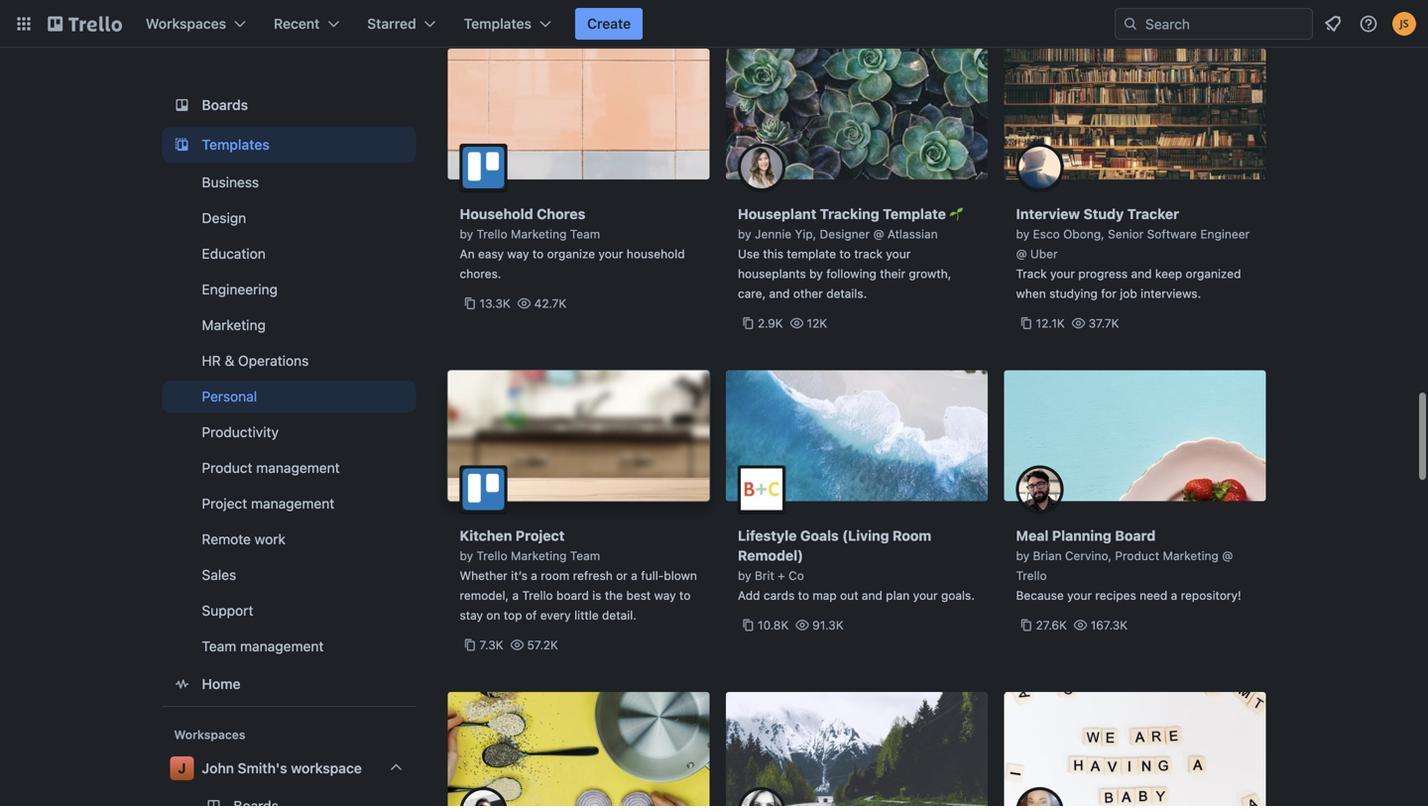 Task type: locate. For each thing, give the bounding box(es) containing it.
jennie yip, designer @ atlassian image
[[738, 144, 786, 191]]

the
[[605, 589, 623, 603]]

lifestyle goals (living room remodel) by brit + co add cards to map out and plan your goals.
[[738, 528, 975, 603]]

cervino,
[[1065, 549, 1112, 563]]

education link
[[162, 238, 416, 270]]

by left esco
[[1016, 227, 1030, 241]]

team inside kitchen project by trello marketing team whether it's a room refresh or a full-blown remodel, a trello board is the best way to stay on top of every little detail.
[[570, 549, 600, 563]]

map
[[813, 589, 837, 603]]

templates
[[464, 15, 532, 32], [202, 136, 270, 153]]

top
[[504, 609, 522, 622]]

productivity
[[202, 424, 279, 440]]

team down support
[[202, 638, 236, 655]]

boards
[[202, 97, 248, 113]]

track
[[1016, 267, 1047, 281]]

to left organize
[[532, 247, 544, 261]]

john smith (johnsmith38824343) image
[[1393, 12, 1416, 36]]

trello marketing team image up kitchen
[[460, 466, 507, 513]]

trello inside household chores by trello marketing team an easy way to organize your household chores.
[[477, 227, 508, 241]]

product down productivity on the bottom left of the page
[[202, 460, 253, 476]]

project up remote at the left
[[202, 495, 247, 512]]

way right easy
[[507, 247, 529, 261]]

by down template
[[810, 267, 823, 281]]

marketing inside kitchen project by trello marketing team whether it's a room refresh or a full-blown remodel, a trello board is the best way to stay on top of every little detail.
[[511, 549, 567, 563]]

chores
[[537, 206, 586, 222]]

easy
[[478, 247, 504, 261]]

their
[[880, 267, 906, 281]]

repository!
[[1181, 589, 1242, 603]]

product down board
[[1115, 549, 1160, 563]]

by up an
[[460, 227, 473, 241]]

0 horizontal spatial templates
[[202, 136, 270, 153]]

marketing
[[511, 227, 567, 241], [202, 317, 266, 333], [511, 549, 567, 563], [1163, 549, 1219, 563]]

by inside household chores by trello marketing team an easy way to organize your household chores.
[[460, 227, 473, 241]]

marketing inside meal planning board by brian cervino, product marketing @ trello because your recipes need a repository!
[[1163, 549, 1219, 563]]

0 vertical spatial way
[[507, 247, 529, 261]]

7.3k
[[480, 638, 504, 652]]

management inside the project management link
[[251, 495, 335, 512]]

by up whether
[[460, 549, 473, 563]]

a right need
[[1171, 589, 1178, 603]]

business
[[202, 174, 259, 190]]

1 vertical spatial way
[[654, 589, 676, 603]]

1 vertical spatial management
[[251, 495, 335, 512]]

houseplants
[[738, 267, 806, 281]]

your up studying
[[1050, 267, 1075, 281]]

personal link
[[162, 381, 416, 413]]

best
[[626, 589, 651, 603]]

management for product management
[[256, 460, 340, 476]]

trello
[[477, 227, 508, 241], [477, 549, 508, 563], [1016, 569, 1047, 583], [522, 589, 553, 603]]

@ for planning
[[1222, 549, 1233, 563]]

your inside houseplant tracking template 🌱 by jennie yip, designer @ atlassian use this template to track your houseplants by following their growth, care, and other details.
[[886, 247, 911, 261]]

care,
[[738, 287, 766, 301]]

marketing up repository!
[[1163, 549, 1219, 563]]

kitchen project by trello marketing team whether it's a room refresh or a full-blown remodel, a trello board is the best way to stay on top of every little detail.
[[460, 528, 697, 622]]

household
[[627, 247, 685, 261]]

@ inside meal planning board by brian cervino, product marketing @ trello because your recipes need a repository!
[[1222, 549, 1233, 563]]

trello up of
[[522, 589, 553, 603]]

2 vertical spatial management
[[240, 638, 324, 655]]

1 vertical spatial project
[[516, 528, 565, 544]]

2 horizontal spatial and
[[1131, 267, 1152, 281]]

team
[[570, 227, 600, 241], [570, 549, 600, 563], [202, 638, 236, 655]]

2 trello marketing team image from the top
[[460, 466, 507, 513]]

167.3k
[[1091, 618, 1128, 632]]

way down full-
[[654, 589, 676, 603]]

0 vertical spatial @
[[873, 227, 884, 241]]

your
[[599, 247, 623, 261], [886, 247, 911, 261], [1050, 267, 1075, 281], [913, 589, 938, 603], [1067, 589, 1092, 603]]

workspaces
[[146, 15, 226, 32], [174, 728, 245, 742]]

progress
[[1079, 267, 1128, 281]]

1 vertical spatial and
[[769, 287, 790, 301]]

project management link
[[162, 488, 416, 520]]

0 notifications image
[[1321, 12, 1345, 36]]

1 horizontal spatial project
[[516, 528, 565, 544]]

and right out
[[862, 589, 883, 603]]

management
[[256, 460, 340, 476], [251, 495, 335, 512], [240, 638, 324, 655]]

10.8k
[[758, 618, 789, 632]]

design link
[[162, 202, 416, 234]]

by left brit
[[738, 569, 752, 583]]

brit + co image
[[738, 466, 786, 513]]

lifestyle
[[738, 528, 797, 544]]

1 horizontal spatial product
[[1115, 549, 1160, 563]]

0 horizontal spatial @
[[873, 227, 884, 241]]

2.9k
[[758, 316, 783, 330]]

esco obong, senior software engineer @ uber image
[[1016, 144, 1064, 191]]

smith's
[[238, 760, 287, 777]]

project
[[202, 495, 247, 512], [516, 528, 565, 544]]

your right organize
[[599, 247, 623, 261]]

by inside lifestyle goals (living room remodel) by brit + co add cards to map out and plan your goals.
[[738, 569, 752, 583]]

1 vertical spatial templates
[[202, 136, 270, 153]]

workspaces up john
[[174, 728, 245, 742]]

your left the recipes
[[1067, 589, 1092, 603]]

@ inside houseplant tracking template 🌱 by jennie yip, designer @ atlassian use this template to track your houseplants by following their growth, care, and other details.
[[873, 227, 884, 241]]

management down product management link
[[251, 495, 335, 512]]

it's
[[511, 569, 528, 583]]

remodel,
[[460, 589, 509, 603]]

by inside meal planning board by brian cervino, product marketing @ trello because your recipes need a repository!
[[1016, 549, 1030, 563]]

and inside interview study tracker by esco obong, senior software engineer @ uber track your progress and keep organized when studying for job interviews.
[[1131, 267, 1152, 281]]

this
[[763, 247, 784, 261]]

1 vertical spatial team
[[570, 549, 600, 563]]

to down designer
[[840, 247, 851, 261]]

@
[[873, 227, 884, 241], [1016, 247, 1027, 261], [1222, 549, 1233, 563]]

1 vertical spatial trello marketing team image
[[460, 466, 507, 513]]

team for chores
[[570, 227, 600, 241]]

to down blown
[[679, 589, 691, 603]]

esco
[[1033, 227, 1060, 241]]

0 horizontal spatial and
[[769, 287, 790, 301]]

and down the houseplants
[[769, 287, 790, 301]]

board image
[[170, 93, 194, 117]]

product management link
[[162, 452, 416, 484]]

to inside lifestyle goals (living room remodel) by brit + co add cards to map out and plan your goals.
[[798, 589, 809, 603]]

0 vertical spatial trello marketing team image
[[460, 144, 507, 191]]

back to home image
[[48, 8, 122, 40]]

trello up easy
[[477, 227, 508, 241]]

management down support link
[[240, 638, 324, 655]]

way inside kitchen project by trello marketing team whether it's a room refresh or a full-blown remodel, a trello board is the best way to stay on top of every little detail.
[[654, 589, 676, 603]]

0 vertical spatial project
[[202, 495, 247, 512]]

trello marketing team image up household
[[460, 144, 507, 191]]

management inside team management link
[[240, 638, 324, 655]]

refresh
[[573, 569, 613, 583]]

management inside product management link
[[256, 460, 340, 476]]

your inside meal planning board by brian cervino, product marketing @ trello because your recipes need a repository!
[[1067, 589, 1092, 603]]

0 vertical spatial product
[[202, 460, 253, 476]]

your right plan
[[913, 589, 938, 603]]

1 trello marketing team image from the top
[[460, 144, 507, 191]]

1 vertical spatial product
[[1115, 549, 1160, 563]]

0 vertical spatial workspaces
[[146, 15, 226, 32]]

household chores by trello marketing team an easy way to organize your household chores.
[[460, 206, 685, 281]]

2 vertical spatial @
[[1222, 549, 1233, 563]]

and inside lifestyle goals (living room remodel) by brit + co add cards to map out and plan your goals.
[[862, 589, 883, 603]]

0 horizontal spatial way
[[507, 247, 529, 261]]

project inside kitchen project by trello marketing team whether it's a room refresh or a full-blown remodel, a trello board is the best way to stay on top of every little detail.
[[516, 528, 565, 544]]

management down productivity link on the bottom
[[256, 460, 340, 476]]

planning
[[1052, 528, 1112, 544]]

trello up because
[[1016, 569, 1047, 583]]

a
[[531, 569, 537, 583], [631, 569, 638, 583], [512, 589, 519, 603], [1171, 589, 1178, 603]]

trello marketing team image for kitchen project
[[460, 466, 507, 513]]

2 vertical spatial team
[[202, 638, 236, 655]]

jennie
[[755, 227, 792, 241]]

trello marketing team image for household chores
[[460, 144, 507, 191]]

management for team management
[[240, 638, 324, 655]]

home image
[[170, 672, 194, 696]]

product management
[[202, 460, 340, 476]]

1 horizontal spatial @
[[1016, 247, 1027, 261]]

management for project management
[[251, 495, 335, 512]]

is
[[592, 589, 602, 603]]

and up job
[[1131, 267, 1152, 281]]

templates button
[[452, 8, 563, 40]]

1 horizontal spatial and
[[862, 589, 883, 603]]

board
[[556, 589, 589, 603]]

project up room
[[516, 528, 565, 544]]

plan
[[886, 589, 910, 603]]

lorenzo allievi, project manager @ eataly image
[[460, 788, 698, 806]]

senior
[[1108, 227, 1144, 241]]

templates right starred "popup button"
[[464, 15, 532, 32]]

little
[[574, 609, 599, 622]]

by down meal
[[1016, 549, 1030, 563]]

1 horizontal spatial way
[[654, 589, 676, 603]]

0 vertical spatial team
[[570, 227, 600, 241]]

create button
[[575, 8, 643, 40]]

team inside household chores by trello marketing team an easy way to organize your household chores.
[[570, 227, 600, 241]]

by inside kitchen project by trello marketing team whether it's a room refresh or a full-blown remodel, a trello board is the best way to stay on top of every little detail.
[[460, 549, 473, 563]]

trello inside meal planning board by brian cervino, product marketing @ trello because your recipes need a repository!
[[1016, 569, 1047, 583]]

cards
[[764, 589, 795, 603]]

goals.
[[941, 589, 975, 603]]

your inside lifestyle goals (living room remodel) by brit + co add cards to map out and plan your goals.
[[913, 589, 938, 603]]

1 vertical spatial @
[[1016, 247, 1027, 261]]

team up organize
[[570, 227, 600, 241]]

a right or
[[631, 569, 638, 583]]

job
[[1120, 287, 1137, 301]]

obong,
[[1063, 227, 1105, 241]]

2 vertical spatial and
[[862, 589, 883, 603]]

project management
[[202, 495, 335, 512]]

product
[[202, 460, 253, 476], [1115, 549, 1160, 563]]

meal
[[1016, 528, 1049, 544]]

team up the 'refresh'
[[570, 549, 600, 563]]

tracking
[[820, 206, 879, 222]]

2 horizontal spatial @
[[1222, 549, 1233, 563]]

sarah smith, senior consultant image
[[1016, 788, 1254, 806]]

42.7k
[[534, 297, 567, 310]]

0 vertical spatial management
[[256, 460, 340, 476]]

your up their
[[886, 247, 911, 261]]

templates up business
[[202, 136, 270, 153]]

by inside interview study tracker by esco obong, senior software engineer @ uber track your progress and keep organized when studying for job interviews.
[[1016, 227, 1030, 241]]

boards link
[[162, 87, 416, 123]]

by up use
[[738, 227, 752, 241]]

and for study
[[1131, 267, 1152, 281]]

to left "map"
[[798, 589, 809, 603]]

workspaces up board image
[[146, 15, 226, 32]]

trello marketing team image
[[460, 144, 507, 191], [460, 466, 507, 513]]

support link
[[162, 595, 416, 627]]

0 vertical spatial and
[[1131, 267, 1152, 281]]

marketing up room
[[511, 549, 567, 563]]

0 vertical spatial templates
[[464, 15, 532, 32]]

co
[[789, 569, 804, 583]]

marketing down chores
[[511, 227, 567, 241]]

way
[[507, 247, 529, 261], [654, 589, 676, 603]]

1 horizontal spatial templates
[[464, 15, 532, 32]]

template
[[787, 247, 836, 261]]

@ for tracking
[[873, 227, 884, 241]]



Task type: describe. For each thing, give the bounding box(es) containing it.
workspaces button
[[134, 8, 258, 40]]

when
[[1016, 287, 1046, 301]]

for
[[1101, 287, 1117, 301]]

🌱
[[950, 206, 964, 222]]

blown
[[664, 569, 697, 583]]

templates inside "link"
[[202, 136, 270, 153]]

room
[[893, 528, 932, 544]]

to inside houseplant tracking template 🌱 by jennie yip, designer @ atlassian use this template to track your houseplants by following their growth, care, and other details.
[[840, 247, 851, 261]]

workspace
[[291, 760, 362, 777]]

brian
[[1033, 549, 1062, 563]]

hr
[[202, 353, 221, 369]]

add
[[738, 589, 760, 603]]

remote work link
[[162, 524, 416, 555]]

marketing link
[[162, 309, 416, 341]]

@ inside interview study tracker by esco obong, senior software engineer @ uber track your progress and keep organized when studying for job interviews.
[[1016, 247, 1027, 261]]

and inside houseplant tracking template 🌱 by jennie yip, designer @ atlassian use this template to track your houseplants by following their growth, care, and other details.
[[769, 287, 790, 301]]

91.3k
[[813, 618, 844, 632]]

whether
[[460, 569, 508, 583]]

stay
[[460, 609, 483, 622]]

recent
[[274, 15, 320, 32]]

chores.
[[460, 267, 501, 281]]

57.2k
[[527, 638, 558, 652]]

team management link
[[162, 631, 416, 663]]

need
[[1140, 589, 1168, 603]]

studying
[[1049, 287, 1098, 301]]

business link
[[162, 167, 416, 198]]

templates inside popup button
[[464, 15, 532, 32]]

marketing up & on the left of page
[[202, 317, 266, 333]]

engineer
[[1201, 227, 1250, 241]]

out
[[840, 589, 859, 603]]

details.
[[826, 287, 867, 301]]

tracker
[[1128, 206, 1179, 222]]

1 vertical spatial workspaces
[[174, 728, 245, 742]]

search image
[[1123, 16, 1139, 32]]

0 horizontal spatial project
[[202, 495, 247, 512]]

emily cnossen, martech analyst @ sap concur image
[[738, 788, 976, 806]]

track
[[854, 247, 883, 261]]

organize
[[547, 247, 595, 261]]

operations
[[238, 353, 309, 369]]

&
[[225, 353, 234, 369]]

remote work
[[202, 531, 286, 548]]

household
[[460, 206, 533, 222]]

workspaces inside dropdown button
[[146, 15, 226, 32]]

your inside interview study tracker by esco obong, senior software engineer @ uber track your progress and keep organized when studying for job interviews.
[[1050, 267, 1075, 281]]

12.1k
[[1036, 316, 1065, 330]]

room
[[541, 569, 570, 583]]

way inside household chores by trello marketing team an easy way to organize your household chores.
[[507, 247, 529, 261]]

j
[[178, 760, 186, 777]]

brit
[[755, 569, 774, 583]]

productivity link
[[162, 417, 416, 448]]

starred
[[367, 15, 416, 32]]

a up top
[[512, 589, 519, 603]]

0 horizontal spatial product
[[202, 460, 253, 476]]

template board image
[[170, 133, 194, 157]]

12k
[[807, 316, 827, 330]]

template
[[883, 206, 946, 222]]

full-
[[641, 569, 664, 583]]

home
[[202, 676, 241, 692]]

templates link
[[162, 127, 416, 163]]

of
[[526, 609, 537, 622]]

brian cervino, product marketing @ trello image
[[1016, 466, 1064, 513]]

remote
[[202, 531, 251, 548]]

study
[[1084, 206, 1124, 222]]

on
[[486, 609, 500, 622]]

because
[[1016, 589, 1064, 603]]

other
[[793, 287, 823, 301]]

Search field
[[1139, 9, 1312, 39]]

interviews.
[[1141, 287, 1201, 301]]

recent button
[[262, 8, 351, 40]]

your inside household chores by trello marketing team an easy way to organize your household chores.
[[599, 247, 623, 261]]

use
[[738, 247, 760, 261]]

support
[[202, 603, 253, 619]]

and for goals
[[862, 589, 883, 603]]

open information menu image
[[1359, 14, 1379, 34]]

board
[[1115, 528, 1156, 544]]

an
[[460, 247, 475, 261]]

growth,
[[909, 267, 951, 281]]

primary element
[[0, 0, 1428, 48]]

or
[[616, 569, 628, 583]]

keep
[[1155, 267, 1182, 281]]

engineering
[[202, 281, 278, 298]]

interview
[[1016, 206, 1080, 222]]

houseplant tracking template 🌱 by jennie yip, designer @ atlassian use this template to track your houseplants by following their growth, care, and other details.
[[738, 206, 964, 301]]

team for project
[[570, 549, 600, 563]]

meal planning board by brian cervino, product marketing @ trello because your recipes need a repository!
[[1016, 528, 1242, 603]]

product inside meal planning board by brian cervino, product marketing @ trello because your recipes need a repository!
[[1115, 549, 1160, 563]]

software
[[1147, 227, 1197, 241]]

a right it's
[[531, 569, 537, 583]]

kitchen
[[460, 528, 512, 544]]

+
[[778, 569, 785, 583]]

to inside kitchen project by trello marketing team whether it's a room refresh or a full-blown remodel, a trello board is the best way to stay on top of every little detail.
[[679, 589, 691, 603]]

create
[[587, 15, 631, 32]]

to inside household chores by trello marketing team an easy way to organize your household chores.
[[532, 247, 544, 261]]

education
[[202, 245, 266, 262]]

starred button
[[355, 8, 448, 40]]

every
[[540, 609, 571, 622]]

john
[[202, 760, 234, 777]]

marketing inside household chores by trello marketing team an easy way to organize your household chores.
[[511, 227, 567, 241]]

goals
[[800, 528, 839, 544]]

trello down kitchen
[[477, 549, 508, 563]]

a inside meal planning board by brian cervino, product marketing @ trello because your recipes need a repository!
[[1171, 589, 1178, 603]]



Task type: vqa. For each thing, say whether or not it's contained in the screenshot.


